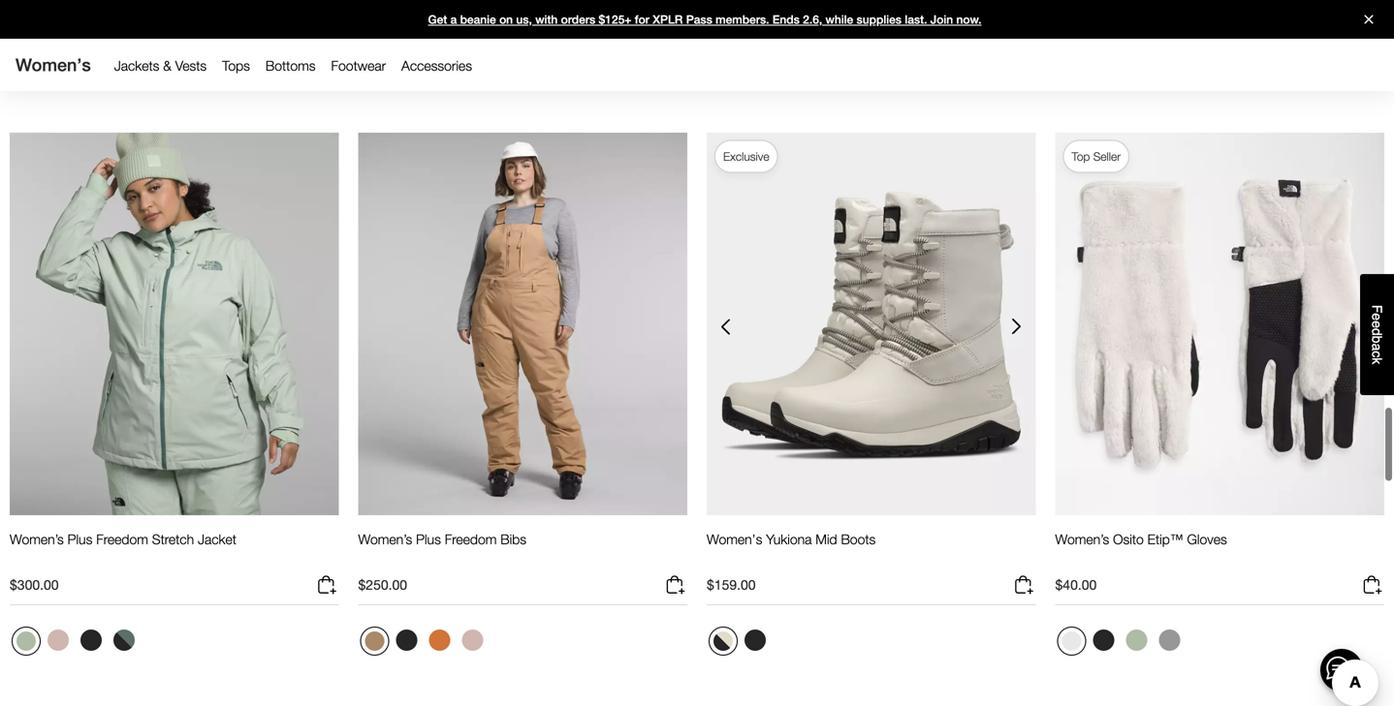 Task type: vqa. For each thing, say whether or not it's contained in the screenshot.
Open Full Screen "IMAGE"
no



Task type: locate. For each thing, give the bounding box(es) containing it.
mandarin image
[[495, 3, 516, 24]]

plus
[[68, 532, 92, 548], [416, 532, 441, 548]]

gardenia white image
[[462, 3, 483, 24], [1062, 632, 1082, 652]]

e up d
[[1370, 314, 1385, 321]]

pink moss radio left tnf black icon
[[43, 626, 74, 657]]

beanie
[[460, 13, 496, 26]]

while
[[826, 13, 854, 26]]

tnf black nature texture print-tnf black image
[[80, 3, 102, 24]]

for
[[635, 13, 650, 26]]

1 horizontal spatial mandarin radio
[[490, 0, 521, 29]]

pink moss radio left dark sage/tnf black option
[[773, 0, 804, 29]]

1 women's from the left
[[10, 532, 64, 548]]

Meld Grey radio
[[1155, 626, 1186, 657]]

1 freedom from the left
[[96, 532, 148, 548]]

women's yukiona mid boots image
[[707, 133, 1036, 516]]

freedom inside button
[[445, 532, 497, 548]]

misty sage image left meld grey radio
[[1126, 630, 1148, 652]]

women's for women's
[[16, 55, 91, 75]]

pink moss image
[[778, 3, 799, 24], [48, 630, 69, 652], [462, 630, 483, 652]]

tnf black radio left gardenia white radio
[[424, 0, 455, 29]]

0 horizontal spatial gardenia white image
[[462, 3, 483, 24]]

mandarin radio right almond butter icon
[[424, 626, 455, 657]]

women's up $159.00
[[707, 532, 763, 548]]

tnf black radio for almond butter radio
[[391, 626, 422, 657]]

women's up $250.00
[[358, 532, 412, 548]]

0 horizontal spatial dark sage/tnf black image
[[113, 630, 135, 652]]

vintage white/tnf black image
[[714, 632, 733, 652]]

bottoms button
[[258, 53, 323, 79]]

misty sage radio down '$300.00'
[[12, 628, 41, 657]]

osito
[[1113, 532, 1144, 548]]

1 vertical spatial misty sage radio
[[12, 628, 41, 657]]

3 women's from the left
[[1056, 532, 1110, 548]]

0 horizontal spatial misty sage radio
[[12, 628, 41, 657]]

Mandarin radio
[[490, 0, 521, 29], [424, 626, 455, 657]]

misty sage image
[[714, 5, 733, 24], [1126, 630, 1148, 652]]

&
[[163, 58, 171, 74]]

tnf black image left gardenia white radio
[[429, 3, 450, 24]]

1 horizontal spatial misty sage image
[[528, 3, 549, 24]]

Pink Moss radio
[[773, 0, 804, 29], [43, 626, 74, 657], [457, 626, 488, 657]]

5
[[570, 5, 576, 18]]

1 horizontal spatial misty sage radio
[[709, 0, 738, 29]]

bibs
[[501, 532, 527, 548]]

a up k
[[1370, 344, 1385, 351]]

women's plus freedom bibs
[[358, 532, 527, 548]]

e up b on the right top of page
[[1370, 321, 1385, 329]]

0 vertical spatial mandarin radio
[[490, 0, 521, 29]]

women's plus freedom bibs button
[[358, 532, 527, 566]]

almond butter image
[[365, 632, 385, 652]]

get a beanie on us, with orders $125+ for xplr pass members. ends 2.6, while supplies last. join now. link
[[0, 0, 1395, 39]]

f e e d b a c k
[[1370, 305, 1385, 365]]

women's plus freedom stretch jacket
[[10, 532, 237, 548]]

misty sage image left the +
[[528, 3, 549, 24]]

1 horizontal spatial freedom
[[445, 532, 497, 548]]

0 horizontal spatial freedom
[[96, 532, 148, 548]]

women's inside button
[[10, 532, 64, 548]]

e
[[1370, 314, 1385, 321], [1370, 321, 1385, 329]]

plus for $250.00
[[416, 532, 441, 548]]

0 horizontal spatial plus
[[68, 532, 92, 548]]

pass
[[686, 13, 713, 26]]

1 horizontal spatial a
[[1370, 344, 1385, 351]]

women's up '$300.00'
[[10, 532, 64, 548]]

get a beanie on us, with orders $125+ for xplr pass members. ends 2.6, while supplies last. join now.
[[428, 13, 982, 26]]

vests
[[175, 58, 207, 74]]

$40.00
[[1056, 578, 1097, 594]]

jackets & vests button
[[106, 53, 214, 79]]

freedom
[[96, 532, 148, 548], [445, 532, 497, 548]]

1 vertical spatial a
[[1370, 344, 1385, 351]]

2 horizontal spatial women's
[[1056, 532, 1110, 548]]

women's yukiona mid boots button
[[707, 532, 876, 566]]

dark sage/tnf black image right ends
[[811, 3, 832, 24]]

f
[[1370, 305, 1385, 314]]

bottoms
[[266, 58, 316, 74]]

dark sage/tnf black image inside option
[[811, 3, 832, 24]]

1 horizontal spatial pink moss image
[[462, 630, 483, 652]]

2 freedom from the left
[[445, 532, 497, 548]]

misty sage image down '$300.00'
[[16, 632, 36, 652]]

1 vertical spatial women's
[[707, 532, 763, 548]]

freedom for stretch
[[96, 532, 148, 548]]

gardenia white image down $40.00
[[1062, 632, 1082, 652]]

0 vertical spatial gardenia white image
[[462, 3, 483, 24]]

0 horizontal spatial mandarin radio
[[424, 626, 455, 657]]

dark sage/tnf black image right tnf black icon
[[113, 630, 135, 652]]

1 vertical spatial gardenia white image
[[1062, 632, 1082, 652]]

women's inside button
[[707, 532, 763, 548]]

pink moss image right mandarin image
[[462, 630, 483, 652]]

yukiona
[[766, 532, 812, 548]]

freedom left "bibs"
[[445, 532, 497, 548]]

tnf black radio right gardenia white option
[[1089, 626, 1120, 657]]

women's for women's osito etip™ gloves
[[1056, 532, 1110, 548]]

pink moss image left 2.6,
[[778, 3, 799, 24]]

d
[[1370, 329, 1385, 336]]

dark sage/tnf black image inside radio
[[113, 630, 135, 652]]

Gardenia White radio
[[457, 0, 488, 29]]

tops button
[[214, 53, 258, 79]]

1 vertical spatial dark sage/tnf black image
[[113, 630, 135, 652]]

gardenia white image inside radio
[[462, 3, 483, 24]]

accessories button
[[394, 53, 480, 79]]

dark sage/tnf black image
[[811, 3, 832, 24], [113, 630, 135, 652]]

plus left stretch
[[68, 532, 92, 548]]

pink moss image left tnf black icon
[[48, 630, 69, 652]]

2 horizontal spatial pink moss radio
[[773, 0, 804, 29]]

TNF Black radio
[[424, 0, 455, 29], [76, 626, 107, 657], [391, 626, 422, 657], [1089, 626, 1120, 657]]

0 horizontal spatial women's
[[10, 532, 64, 548]]

tnf black image right almond butter icon
[[396, 630, 417, 652]]

mandarin radio right gardenia white radio
[[490, 0, 521, 29]]

1 plus from the left
[[68, 532, 92, 548]]

us,
[[516, 13, 532, 26]]

seller
[[1094, 150, 1121, 164]]

0 vertical spatial women's
[[16, 55, 91, 75]]

plus for $300.00
[[68, 532, 92, 548]]

1 horizontal spatial misty sage image
[[1126, 630, 1148, 652]]

1 horizontal spatial women's
[[707, 532, 763, 548]]

0 vertical spatial misty sage image
[[528, 3, 549, 24]]

gardenia white image inside option
[[1062, 632, 1082, 652]]

1 vertical spatial misty sage radio
[[1122, 626, 1153, 657]]

+ 5 button
[[556, 0, 579, 25]]

0 vertical spatial dark sage/tnf black image
[[811, 3, 832, 24]]

women's up $40.00
[[1056, 532, 1110, 548]]

gardenia white image for gardenia white option
[[1062, 632, 1082, 652]]

0 vertical spatial misty sage radio
[[709, 0, 738, 29]]

1 horizontal spatial gardenia white image
[[1062, 632, 1082, 652]]

$choose color$ option group
[[358, 0, 556, 37], [707, 0, 839, 37], [12, 0, 168, 29], [1058, 0, 1087, 29], [10, 626, 142, 664], [358, 626, 490, 664], [707, 626, 773, 664], [1056, 626, 1188, 664]]

plus inside button
[[68, 532, 92, 548]]

0 horizontal spatial misty sage image
[[16, 632, 36, 652]]

a right the get
[[451, 13, 457, 26]]

Misty Sage radio
[[709, 0, 738, 29], [12, 628, 41, 657]]

misty sage radio left the +
[[523, 0, 554, 29]]

on
[[500, 13, 513, 26]]

1 e from the top
[[1370, 314, 1385, 321]]

2.6,
[[803, 13, 823, 26]]

2 women's from the left
[[358, 532, 412, 548]]

1 horizontal spatial dark sage/tnf black image
[[811, 3, 832, 24]]

tnf black/tnf black image
[[745, 630, 766, 652]]

Dark Sage/TNF Black radio
[[109, 626, 140, 657]]

1 vertical spatial mandarin radio
[[424, 626, 455, 657]]

women's
[[10, 532, 64, 548], [358, 532, 412, 548], [1056, 532, 1110, 548]]

gloves
[[1187, 532, 1227, 548]]

1 vertical spatial misty sage image
[[1126, 630, 1148, 652]]

tnf black image
[[429, 3, 450, 24], [745, 3, 766, 24], [396, 630, 417, 652], [1093, 630, 1115, 652]]

women's osito etip™ gloves button
[[1056, 532, 1227, 566]]

women's osito etip™ gloves image
[[1056, 133, 1385, 516]]

stretch
[[152, 532, 194, 548]]

misty sage radio left tnf black option
[[709, 0, 738, 29]]

1 vertical spatial misty sage image
[[16, 632, 36, 652]]

2 plus from the left
[[416, 532, 441, 548]]

mandarin image
[[429, 630, 450, 652]]

b
[[1370, 336, 1385, 344]]

misty sage image inside radio
[[528, 3, 549, 24]]

1 horizontal spatial pink moss radio
[[457, 626, 488, 657]]

1 horizontal spatial plus
[[416, 532, 441, 548]]

top
[[1072, 150, 1090, 164]]

TNF Black/TNF Black radio
[[740, 626, 771, 657]]

misty sage radio left meld grey radio
[[1122, 626, 1153, 657]]

freedom inside button
[[96, 532, 148, 548]]

women's
[[16, 55, 91, 75], [707, 532, 763, 548]]

plus inside button
[[416, 532, 441, 548]]

1 horizontal spatial misty sage radio
[[1122, 626, 1153, 657]]

0 horizontal spatial misty sage radio
[[523, 0, 554, 29]]

Misty Sage radio
[[523, 0, 554, 29], [1122, 626, 1153, 657]]

tnf black radio right almond butter icon
[[391, 626, 422, 657]]

pink moss radio right mandarin image
[[457, 626, 488, 657]]

tnf black image right gardenia white option
[[1093, 630, 1115, 652]]

2 e from the top
[[1370, 321, 1385, 329]]

$250.00 button
[[358, 574, 688, 606]]

women's down black currant purple option
[[16, 55, 91, 75]]

exclusive
[[723, 150, 770, 164]]

a
[[451, 13, 457, 26], [1370, 344, 1385, 351]]

misty sage radio for leftmost pink moss "image"
[[12, 628, 41, 657]]

plus left "bibs"
[[416, 532, 441, 548]]

Gardenia White radio
[[1058, 628, 1087, 657]]

misty sage image
[[528, 3, 549, 24], [16, 632, 36, 652]]

women's for women's plus freedom bibs
[[358, 532, 412, 548]]

misty sage image right pass
[[714, 5, 733, 24]]

freedom left stretch
[[96, 532, 148, 548]]

a inside button
[[1370, 344, 1385, 351]]

Vintage White/TNF Black radio
[[709, 628, 738, 657]]

gardenia white image left mandarin icon
[[462, 3, 483, 24]]

1 horizontal spatial women's
[[358, 532, 412, 548]]

0 horizontal spatial a
[[451, 13, 457, 26]]

etip™
[[1148, 532, 1184, 548]]

tnf black image left ends
[[745, 3, 766, 24]]

tnf black image
[[80, 630, 102, 652]]

meld grey image
[[1159, 630, 1181, 652]]

0 vertical spatial misty sage image
[[714, 5, 733, 24]]

0 horizontal spatial women's
[[16, 55, 91, 75]]



Task type: describe. For each thing, give the bounding box(es) containing it.
women's plus freedom bibs image
[[358, 133, 688, 516]]

tnf black radio for gardenia white option
[[1089, 626, 1120, 657]]

dark sage/tnf black image for dark sage/tnf black option
[[811, 3, 832, 24]]

women's yukiona mid boots
[[707, 532, 876, 548]]

freedom for bibs
[[445, 532, 497, 548]]

swipe previous image
[[711, 312, 742, 343]]

TNF Black radio
[[740, 0, 771, 29]]

supplies
[[857, 13, 902, 26]]

Dark Sage/TNF Black radio
[[806, 0, 837, 29]]

women's osito etip™ gloves
[[1056, 532, 1227, 548]]

0 horizontal spatial misty sage image
[[714, 5, 733, 24]]

with
[[536, 13, 558, 26]]

women's plus freedom stretch jacket image
[[10, 133, 339, 516]]

Icy Lilac radio
[[360, 0, 389, 29]]

now.
[[957, 13, 982, 26]]

members.
[[716, 13, 770, 26]]

jackets
[[114, 58, 159, 74]]

jacket
[[198, 532, 237, 548]]

Black Currant Purple radio
[[12, 0, 41, 29]]

misty sage radio for tnf black image related to dark sage/tnf black option
[[709, 0, 738, 29]]

women's plus freedom stretch jacket button
[[10, 532, 237, 566]]

$159.00 button
[[707, 574, 1036, 606]]

boots
[[841, 532, 876, 548]]

jackets & vests
[[114, 58, 207, 74]]

mid
[[816, 532, 837, 548]]

$300.00 button
[[10, 574, 339, 606]]

dark sage/tnf black image for dark sage/tnf black radio
[[113, 630, 135, 652]]

gardenia white image for gardenia white radio
[[462, 3, 483, 24]]

$300.00
[[10, 578, 59, 594]]

join
[[931, 13, 953, 26]]

accessories
[[402, 58, 472, 74]]

misty sage image inside radio
[[1126, 630, 1148, 652]]

0 vertical spatial a
[[451, 13, 457, 26]]

ends
[[773, 13, 800, 26]]

tnf black image for dark sage/tnf black option
[[745, 3, 766, 24]]

Almond Butter radio
[[360, 628, 389, 657]]

fawn grey/tnf black image
[[113, 3, 135, 24]]

get
[[428, 13, 447, 26]]

white dune/tnf black image
[[146, 3, 168, 24]]

tops
[[222, 58, 250, 74]]

c
[[1370, 351, 1385, 358]]

footwear
[[331, 58, 386, 74]]

tnf black radio left dark sage/tnf black radio
[[76, 626, 107, 657]]

close image
[[1357, 15, 1382, 24]]

2 horizontal spatial pink moss image
[[778, 3, 799, 24]]

top seller
[[1072, 150, 1121, 164]]

tnf black image for right mandarin option
[[429, 3, 450, 24]]

tnf black image for meld grey radio
[[1093, 630, 1115, 652]]

women's for women's plus freedom stretch jacket
[[10, 532, 64, 548]]

last.
[[905, 13, 928, 26]]

xplr
[[653, 13, 683, 26]]

0 horizontal spatial pink moss radio
[[43, 626, 74, 657]]

k
[[1370, 358, 1385, 365]]

0 horizontal spatial pink moss image
[[48, 630, 69, 652]]

orders
[[561, 13, 596, 26]]

f e e d b a c k button
[[1361, 275, 1395, 396]]

+
[[559, 5, 566, 18]]

Dark Sage radio
[[1058, 0, 1087, 29]]

tnf black radio for icy lilac radio
[[424, 0, 455, 29]]

footwear button
[[323, 53, 394, 79]]

$40.00 button
[[1056, 574, 1385, 606]]

$159.00
[[707, 578, 756, 594]]

swipe  next image
[[1001, 312, 1032, 343]]

women's for women's yukiona mid boots
[[707, 532, 763, 548]]

$125+
[[599, 13, 632, 26]]

$250.00
[[358, 578, 407, 594]]

+ 5
[[559, 5, 576, 18]]

0 vertical spatial misty sage radio
[[523, 0, 554, 29]]



